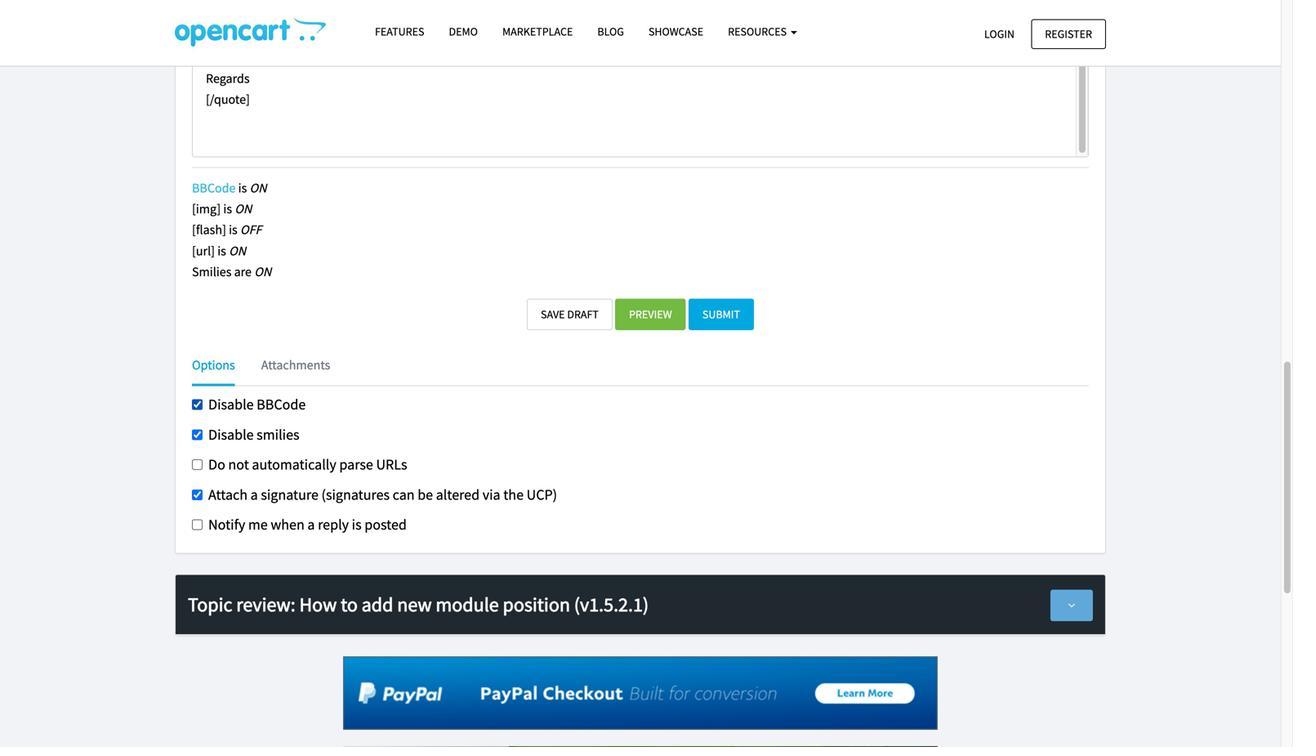 Task type: describe. For each thing, give the bounding box(es) containing it.
attachments
[[261, 357, 330, 373]]

bbcode link
[[192, 180, 236, 196]]

not
[[228, 455, 249, 474]]

parse
[[339, 455, 373, 474]]

is right bbcode link
[[238, 180, 247, 196]]

is right [img]
[[223, 201, 232, 217]]

login link
[[971, 19, 1029, 49]]

features link
[[363, 17, 437, 46]]

smilies
[[192, 263, 232, 280]]

disable for disable smilies
[[208, 425, 254, 444]]

attach
[[208, 485, 248, 504]]

attach a signature (signatures can be altered via the ucp)
[[208, 485, 558, 504]]

disable bbcode
[[208, 395, 306, 414]]

signature
[[261, 485, 319, 504]]

disable smilies
[[208, 425, 300, 444]]

automatically
[[252, 455, 337, 474]]

paypal payment gateway image
[[343, 656, 938, 730]]

do
[[208, 455, 225, 474]]

1 horizontal spatial bbcode
[[257, 395, 306, 414]]

posted
[[365, 515, 407, 534]]

review:
[[236, 592, 296, 617]]

tab list containing options
[[192, 355, 1089, 386]]

resources link
[[716, 17, 810, 46]]

attachments link
[[249, 355, 343, 376]]

ucp)
[[527, 485, 558, 504]]

0 horizontal spatial a
[[251, 485, 258, 504]]

register
[[1046, 27, 1093, 41]]

to
[[341, 592, 358, 617]]

showcase
[[649, 24, 704, 39]]

options link
[[192, 355, 247, 386]]

off
[[240, 222, 262, 238]]

[url]
[[192, 243, 215, 259]]

is right [url] at the top left of page
[[218, 243, 226, 259]]

be
[[418, 485, 433, 504]]

(v1.5.2.1)
[[574, 592, 649, 617]]

altered
[[436, 485, 480, 504]]

via
[[483, 485, 501, 504]]

notify me when a reply is posted
[[208, 515, 407, 534]]



Task type: locate. For each thing, give the bounding box(es) containing it.
2 disable from the top
[[208, 425, 254, 444]]

[quote=catalinux post_id=377043 time=1359247820 user_id=1652] I know it's a little bit too late but if you still need a solution check this: http://htmyell.com/adding-positions-to-opencart-theme/  I hope that helps.  Regards [/quote] text field
[[192, 0, 1089, 157]]

1 vertical spatial a
[[308, 515, 315, 534]]

the
[[504, 485, 524, 504]]

None submit
[[527, 299, 613, 330], [615, 299, 686, 330], [689, 299, 754, 330], [527, 299, 613, 330], [615, 299, 686, 330], [689, 299, 754, 330]]

is
[[238, 180, 247, 196], [223, 201, 232, 217], [229, 222, 238, 238], [218, 243, 226, 259], [352, 515, 362, 534]]

disable
[[208, 395, 254, 414], [208, 425, 254, 444]]

smilies
[[257, 425, 300, 444]]

options
[[192, 357, 235, 373]]

bbcode up smilies
[[257, 395, 306, 414]]

bbcode up [img]
[[192, 180, 236, 196]]

position
[[503, 592, 570, 617]]

1 horizontal spatial a
[[308, 515, 315, 534]]

1 vertical spatial bbcode
[[257, 395, 306, 414]]

0 vertical spatial a
[[251, 485, 258, 504]]

when
[[271, 515, 305, 534]]

module
[[436, 592, 499, 617]]

1 vertical spatial disable
[[208, 425, 254, 444]]

topic
[[188, 592, 232, 617]]

0 vertical spatial disable
[[208, 395, 254, 414]]

a left reply on the bottom left
[[308, 515, 315, 534]]

blog
[[598, 24, 624, 39]]

[flash]
[[192, 222, 226, 238]]

topic review: how to add new module position (v1.5.2.1)
[[188, 592, 649, 617]]

0 horizontal spatial bbcode
[[192, 180, 236, 196]]

features
[[375, 24, 425, 39]]

(signatures
[[322, 485, 390, 504]]

can
[[393, 485, 415, 504]]

0 vertical spatial bbcode
[[192, 180, 236, 196]]

demo
[[449, 24, 478, 39]]

reply
[[318, 515, 349, 534]]

how
[[300, 592, 337, 617]]

notify
[[208, 515, 245, 534]]

1 disable from the top
[[208, 395, 254, 414]]

demo link
[[437, 17, 490, 46]]

new
[[397, 592, 432, 617]]

bbcode inside bbcode is on [img] is on [flash] is off [url] is on smilies are on
[[192, 180, 236, 196]]

marketplace
[[503, 24, 573, 39]]

do not automatically parse urls
[[208, 455, 408, 474]]

[img]
[[192, 201, 221, 217]]

blog link
[[585, 17, 637, 46]]

disable down options link
[[208, 395, 254, 414]]

None checkbox
[[192, 399, 203, 410], [192, 489, 203, 500], [192, 399, 203, 410], [192, 489, 203, 500]]

register link
[[1032, 19, 1107, 49]]

angle down image
[[1065, 599, 1080, 611]]

None checkbox
[[192, 429, 203, 440], [192, 459, 203, 470], [192, 520, 203, 530], [192, 429, 203, 440], [192, 459, 203, 470], [192, 520, 203, 530]]

marketplace link
[[490, 17, 585, 46]]

login
[[985, 27, 1015, 41]]

me
[[248, 515, 268, 534]]

on
[[250, 180, 267, 196], [235, 201, 252, 217], [229, 243, 246, 259], [254, 263, 271, 280]]

add
[[362, 592, 393, 617]]

bbcode is on [img] is on [flash] is off [url] is on smilies are on
[[192, 180, 271, 280]]

showcase link
[[637, 17, 716, 46]]

disable for disable bbcode
[[208, 395, 254, 414]]

disable up not
[[208, 425, 254, 444]]

is left the off
[[229, 222, 238, 238]]

resources
[[728, 24, 789, 39]]

tab list
[[192, 355, 1089, 386]]

bbcode
[[192, 180, 236, 196], [257, 395, 306, 414]]

a
[[251, 485, 258, 504], [308, 515, 315, 534]]

urls
[[376, 455, 408, 474]]

are
[[234, 263, 252, 280]]

is right reply on the bottom left
[[352, 515, 362, 534]]

a right attach
[[251, 485, 258, 504]]



Task type: vqa. For each thing, say whether or not it's contained in the screenshot.
[url]
yes



